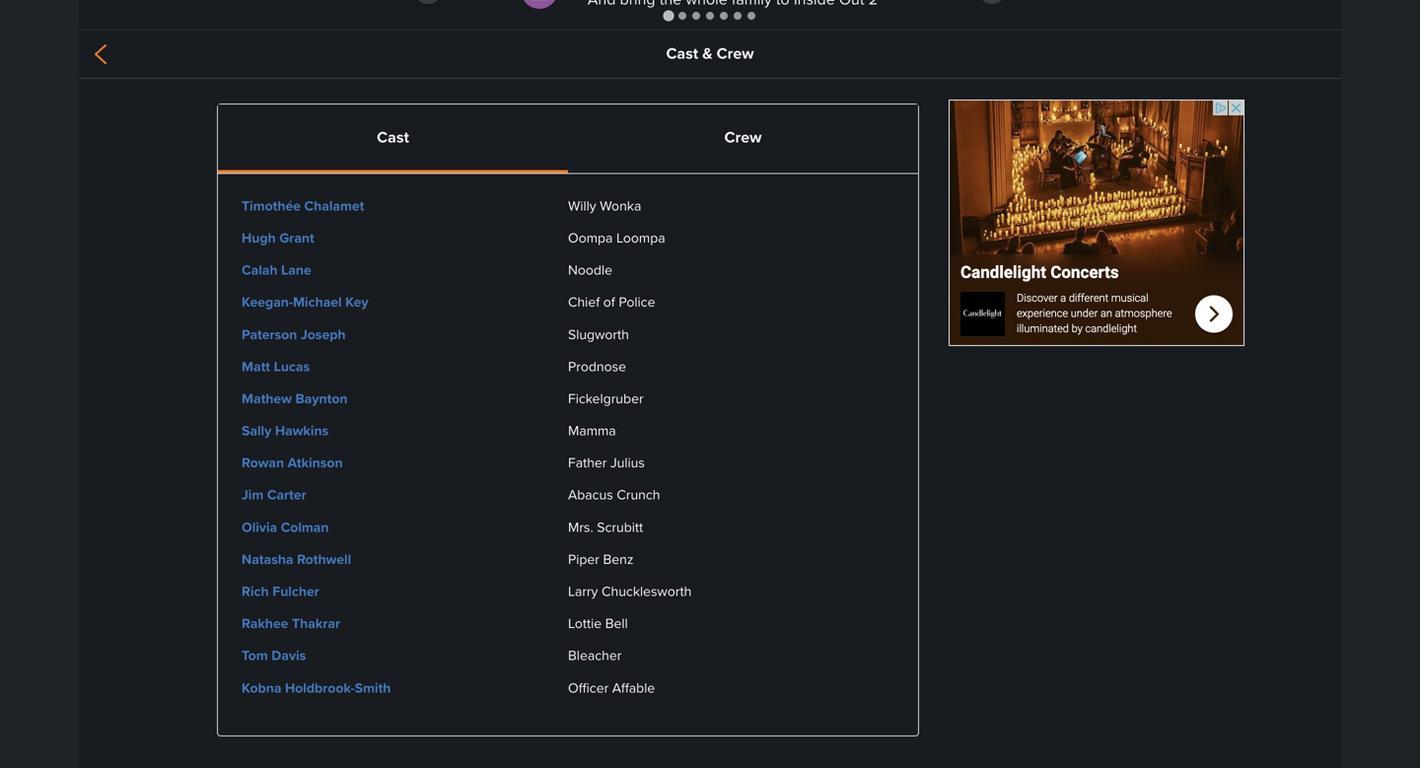 Task type: vqa. For each thing, say whether or not it's contained in the screenshot.
Smith
yes



Task type: describe. For each thing, give the bounding box(es) containing it.
hugh grant
[[242, 228, 314, 248]]

crunch
[[617, 485, 660, 505]]

colman
[[281, 517, 329, 537]]

officer
[[568, 678, 609, 698]]

0 vertical spatial crew
[[717, 41, 754, 65]]

paterson
[[242, 324, 297, 345]]

julius
[[611, 453, 645, 473]]

lottie
[[568, 614, 602, 633]]

jim carter link
[[242, 485, 306, 505]]

key
[[345, 292, 369, 312]]

rich fulcher link
[[242, 581, 319, 602]]

matt
[[242, 356, 270, 377]]

larry
[[568, 581, 598, 601]]

baynton
[[295, 389, 348, 409]]

hugh grant link
[[242, 228, 314, 248]]

rich
[[242, 581, 269, 602]]

paterson joseph link
[[242, 324, 346, 345]]

piper benz
[[568, 549, 637, 569]]

oompa loompa
[[568, 228, 669, 248]]

willy wonka
[[568, 196, 645, 215]]

keegan-michael key
[[242, 292, 369, 312]]

lucas
[[274, 356, 310, 377]]

fulcher
[[272, 581, 319, 602]]

natasha rothwell link
[[242, 549, 351, 570]]

chucklesworth
[[602, 581, 692, 601]]

loompa
[[616, 228, 665, 248]]

rakhee thakrar link
[[242, 614, 340, 634]]

Crew radio
[[568, 105, 918, 170]]

advertisement region
[[949, 100, 1245, 346]]

abacus
[[568, 485, 613, 505]]

natasha
[[242, 549, 293, 570]]

cast for cast & crew
[[666, 41, 698, 65]]

affable
[[612, 678, 655, 698]]

prodnose
[[568, 356, 630, 376]]

kobna holdbrook-smith link
[[242, 678, 391, 698]]

oompa
[[568, 228, 613, 248]]

piper
[[568, 549, 600, 569]]

joseph
[[301, 324, 346, 345]]

bell
[[605, 614, 628, 633]]

fickelgruber
[[568, 389, 647, 408]]

lottie bell
[[568, 614, 632, 633]]

rakhee thakrar
[[242, 614, 340, 634]]

select a slide to show tab list
[[79, 8, 1341, 23]]

mamma
[[568, 421, 620, 440]]

chalamet
[[304, 196, 364, 216]]

rowan atkinson link
[[242, 453, 343, 473]]

olivia colman
[[242, 517, 329, 537]]

rowan atkinson
[[242, 453, 343, 473]]

jim carter
[[242, 485, 306, 505]]

kobna
[[242, 678, 282, 698]]

lane
[[281, 260, 311, 280]]

calah
[[242, 260, 278, 280]]

paterson joseph
[[242, 324, 346, 345]]

keegan-
[[242, 292, 293, 312]]

rowan
[[242, 453, 284, 473]]

timothée chalamet
[[242, 196, 364, 216]]

davis
[[272, 646, 306, 666]]

calah lane
[[242, 260, 311, 280]]

jim
[[242, 485, 264, 505]]

of
[[603, 292, 615, 312]]

mrs.
[[568, 517, 593, 537]]

sally
[[242, 421, 271, 441]]

slugworth
[[568, 324, 633, 344]]



Task type: locate. For each thing, give the bounding box(es) containing it.
grant
[[279, 228, 314, 248]]

rothwell
[[297, 549, 351, 570]]

carter
[[267, 485, 306, 505]]

timothée chalamet link
[[242, 196, 364, 216]]

noodle
[[568, 260, 616, 280]]

atkinson
[[288, 453, 343, 473]]

cast inside cast "radio"
[[377, 125, 409, 148]]

police
[[619, 292, 655, 312]]

holdbrook-
[[285, 678, 355, 698]]

scrubitt
[[597, 517, 643, 537]]

1 vertical spatial crew
[[725, 125, 762, 148]]

sally hawkins link
[[242, 421, 329, 441]]

mathew
[[242, 389, 292, 409]]

tom
[[242, 646, 268, 666]]

cast
[[666, 41, 698, 65], [377, 125, 409, 148]]

larry chucklesworth
[[568, 581, 695, 601]]

option group
[[218, 105, 918, 173]]

rich fulcher
[[242, 581, 319, 602]]

0 vertical spatial cast
[[666, 41, 698, 65]]

matt lucas
[[242, 356, 310, 377]]

option group containing cast
[[218, 105, 918, 173]]

tom davis link
[[242, 646, 306, 666]]

kobna holdbrook-smith
[[242, 678, 391, 698]]

timothée
[[242, 196, 301, 216]]

smith
[[355, 678, 391, 698]]

officer affable
[[568, 678, 659, 698]]

natasha rothwell
[[242, 549, 351, 570]]

wonka
[[600, 196, 641, 215]]

father
[[568, 453, 607, 473]]

olivia
[[242, 517, 277, 537]]

&
[[703, 41, 713, 65]]

father julius
[[568, 453, 649, 473]]

crew right the &
[[717, 41, 754, 65]]

calah lane link
[[242, 260, 311, 280]]

sally hawkins
[[242, 421, 329, 441]]

crew
[[717, 41, 754, 65], [725, 125, 762, 148]]

mrs. scrubitt
[[568, 517, 647, 537]]

chief of police
[[568, 292, 659, 312]]

Cast radio
[[218, 105, 568, 170]]

chief
[[568, 292, 600, 312]]

crew inside option
[[725, 125, 762, 148]]

1 vertical spatial cast
[[377, 125, 409, 148]]

0 horizontal spatial cast
[[377, 125, 409, 148]]

willy
[[568, 196, 596, 215]]

crew down cast & crew
[[725, 125, 762, 148]]

mathew baynton
[[242, 389, 348, 409]]

cast for cast
[[377, 125, 409, 148]]

hawkins
[[275, 421, 329, 441]]

michael
[[293, 292, 342, 312]]

rakhee
[[242, 614, 288, 634]]

1 horizontal spatial cast
[[666, 41, 698, 65]]

tom davis
[[242, 646, 306, 666]]

cast & crew
[[666, 41, 754, 65]]

thakrar
[[292, 614, 340, 634]]

mathew baynton link
[[242, 389, 348, 409]]

abacus crunch
[[568, 485, 664, 505]]

olivia colman link
[[242, 517, 329, 537]]

keegan-michael key link
[[242, 292, 369, 312]]

bleacher
[[568, 646, 625, 665]]

matt lucas link
[[242, 356, 310, 377]]

region
[[79, 0, 1341, 30]]

benz
[[603, 549, 634, 569]]

hugh
[[242, 228, 276, 248]]



